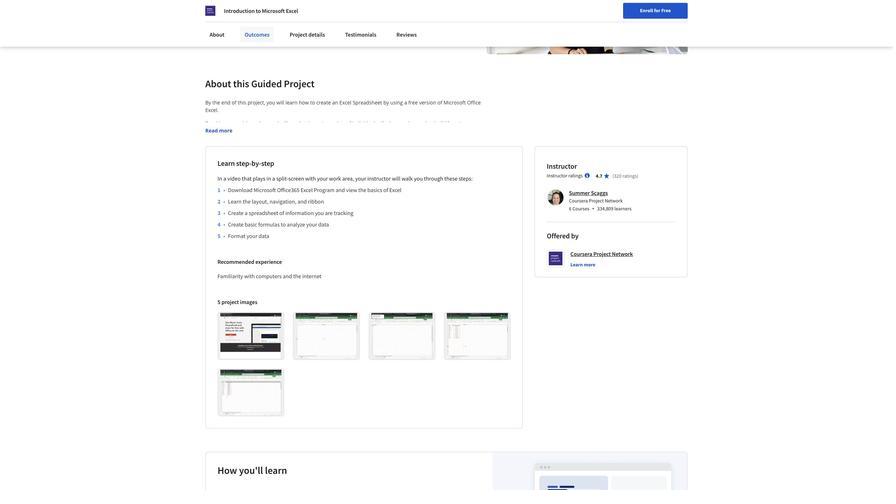 Task type: describe. For each thing, give the bounding box(es) containing it.
5 project images
[[218, 298, 257, 305]]

1 vertical spatial amounts
[[270, 143, 291, 149]]

0 horizontal spatial on
[[244, 27, 250, 34]]

• create basic formulas to analyze your data
[[223, 221, 329, 228]]

project,
[[248, 99, 265, 106]]

summer scaggs image
[[548, 190, 564, 205]]

coursera project network image
[[205, 6, 215, 16]]

to down contain
[[400, 143, 404, 149]]

shortcuts,
[[422, 173, 445, 179]]

excel up this
[[443, 127, 455, 134]]

ribbon
[[308, 198, 324, 205]]

you right walk
[[414, 175, 423, 182]]

follow
[[406, 143, 420, 149]]

and down project details
[[307, 38, 317, 46]]

project up "how"
[[284, 77, 315, 90]]

scientists
[[270, 158, 291, 164]]

the down "organized"
[[482, 143, 489, 149]]

using inside by the end of this project, you will learn how to create an excel spreadsheet by using a free version of microsoft office excel.
[[390, 99, 403, 106]]

courses
[[573, 205, 589, 212]]

• for • create basic formulas to analyze your data
[[223, 221, 225, 228]]

the down download
[[243, 198, 251, 205]]

project
[[222, 298, 239, 305]]

recommended experience
[[218, 258, 282, 265]]

recommended
[[218, 258, 254, 265]]

familiarity
[[218, 272, 243, 280]]

0 horizontal spatial most
[[205, 150, 217, 157]]

of right basics
[[383, 186, 388, 193]]

training
[[235, 15, 254, 23]]

of right consists
[[346, 120, 351, 127]]

basis.
[[452, 158, 465, 164]]

tools
[[294, 38, 306, 46]]

gain
[[215, 27, 226, 34]]

all
[[353, 158, 358, 164]]

0 vertical spatial with
[[305, 175, 316, 182]]

real-
[[297, 27, 308, 34]]

excel.
[[205, 107, 219, 113]]

excel up the experts
[[286, 7, 298, 14]]

for
[[654, 7, 660, 14]]

your down the ribbon
[[306, 221, 317, 228]]

will inside by the end of this project, you will learn how to create an excel spreadsheet by using a free version of microsoft office excel.
[[277, 99, 284, 106]]

about this guided project
[[205, 77, 315, 90]]

summer scaggs link
[[569, 189, 608, 196]]

this inside by the end of this project, you will learn how to create an excel spreadsheet by using a free version of microsoft office excel.
[[238, 99, 246, 106]]

the up scientists
[[285, 150, 293, 157]]

2 vertical spatial learn
[[265, 464, 287, 477]]

instructor
[[367, 175, 391, 182]]

keyboard
[[398, 173, 420, 179]]

familiarity with computers and the internet
[[218, 272, 321, 280]]

or up consistent
[[432, 150, 437, 157]]

step-
[[236, 159, 252, 168]]

project inside the summer scaggs coursera project network 6 courses • 334,809 learners
[[589, 197, 604, 204]]

• for • create a spreadsheet of information you are tracking
[[223, 209, 225, 216]]

by inside by the end of this project, you will learn how to create an excel spreadsheet by using a free version of microsoft office excel.
[[383, 99, 389, 106]]

to up widely
[[231, 143, 236, 149]]

you inside excel is a spreadsheet that works like a database. it consists of individual cells that can be used to build functions, formulas, tables, and graphs that easily organize and analyze large amounts of information and data. excel is organized into rows (represented by numbers) and columns (represented by letters) that contain your information. this format allows you to present large amounts of information and data in a concise and easy to follow format. microsoft excel is the most widely used software within the business community. whether it is bankers or accountants or business analysts or marketing professionals or scientists or entrepreneurs, almost all professionals use excel on a consistent basis. you will learn what an excel spreadsheet is, why we use it and the most important keyboard shortcuts, functions, and basic formulas.
[[221, 143, 230, 149]]

is down concise on the left top
[[371, 150, 375, 157]]

and up bankers
[[378, 143, 386, 149]]

cells
[[376, 120, 387, 127]]

of right end
[[232, 99, 236, 106]]

is up read more
[[219, 120, 222, 127]]

a right "in" at the top of the page
[[223, 175, 226, 182]]

1 horizontal spatial use
[[392, 158, 400, 164]]

1 professionals from the left
[[231, 158, 262, 164]]

it
[[322, 120, 325, 127]]

your up program
[[317, 175, 328, 182]]

outcomes
[[245, 31, 270, 38]]

(
[[613, 173, 614, 179]]

these
[[444, 175, 458, 182]]

• inside the summer scaggs coursera project network 6 courses • 334,809 learners
[[592, 205, 594, 213]]

in a video that plays in a split-screen with your work area, your instructor will walk you through these steps:
[[218, 175, 473, 182]]

analysts
[[461, 150, 480, 157]]

plays
[[253, 175, 265, 182]]

offered by
[[547, 231, 579, 240]]

through
[[424, 175, 443, 182]]

or down easy
[[396, 150, 401, 157]]

analyze inside excel is a spreadsheet that works like a database. it consists of individual cells that can be used to build functions, formulas, tables, and graphs that easily organize and analyze large amounts of information and data. excel is organized into rows (represented by numbers) and columns (represented by letters) that contain your information. this format allows you to present large amounts of information and data in a concise and easy to follow format. microsoft excel is the most widely used software within the business community. whether it is bankers or accountants or business analysts or marketing professionals or scientists or entrepreneurs, almost all professionals use excel on a consistent basis. you will learn what an excel spreadsheet is, why we use it and the most important keyboard shortcuts, functions, and basic formulas.
[[330, 127, 348, 134]]

computers
[[256, 272, 282, 280]]

that up easy
[[379, 135, 388, 142]]

step
[[261, 159, 274, 168]]

formulas,
[[205, 127, 228, 134]]

you left are
[[315, 209, 324, 216]]

microsoft inside excel is a spreadsheet that works like a database. it consists of individual cells that can be used to build functions, formulas, tables, and graphs that easily organize and analyze large amounts of information and data. excel is organized into rows (represented by numbers) and columns (represented by letters) that contain your information. this format allows you to present large amounts of information and data in a concise and easy to follow format. microsoft excel is the most widely used software within the business community. whether it is bankers or accountants or business analysts or marketing professionals or scientists or entrepreneurs, almost all professionals use excel on a consistent basis. you will learn what an excel spreadsheet is, why we use it and the most important keyboard shortcuts, functions, and basic formulas.
[[440, 143, 462, 149]]

like
[[284, 120, 292, 127]]

1 vertical spatial in
[[267, 175, 271, 182]]

database.
[[298, 120, 320, 127]]

1 vertical spatial used
[[235, 150, 246, 157]]

learn inside by the end of this project, you will learn how to create an excel spreadsheet by using a free version of microsoft office excel.
[[286, 99, 298, 106]]

to up data.
[[428, 120, 433, 127]]

hands-
[[228, 27, 244, 34]]

outcomes link
[[240, 27, 274, 42]]

5
[[218, 298, 220, 305]]

2 (represented from the left
[[323, 135, 353, 142]]

how
[[299, 99, 309, 106]]

0 vertical spatial functions,
[[447, 120, 470, 127]]

of down "navigation,"
[[279, 209, 284, 216]]

program
[[314, 186, 335, 193]]

you inside by the end of this project, you will learn how to create an excel spreadsheet by using a free version of microsoft office excel.
[[267, 99, 275, 106]]

rows
[[216, 135, 227, 142]]

0 vertical spatial information
[[390, 127, 418, 134]]

is,
[[302, 173, 307, 179]]

receive
[[215, 15, 234, 23]]

the left internet on the left of page
[[293, 272, 301, 280]]

data inside excel is a spreadsheet that works like a database. it consists of individual cells that can be used to build functions, formulas, tables, and graphs that easily organize and analyze large amounts of information and data. excel is organized into rows (represented by numbers) and columns (represented by letters) that contain your information. this format allows you to present large amounts of information and data in a concise and easy to follow format. microsoft excel is the most widely used software within the business community. whether it is bankers or accountants or business analysts or marketing professionals or scientists or entrepreneurs, almost all professionals use excel on a consistent basis. you will learn what an excel spreadsheet is, why we use it and the most important keyboard shortcuts, functions, and basic formulas.
[[337, 143, 348, 149]]

will inside excel is a spreadsheet that works like a database. it consists of individual cells that can be used to build functions, formulas, tables, and graphs that easily organize and analyze large amounts of information and data. excel is organized into rows (represented by numbers) and columns (represented by letters) that contain your information. this format allows you to present large amounts of information and data in a concise and easy to follow format. microsoft excel is the most widely used software within the business community. whether it is bankers or accountants or business analysts or marketing professionals or scientists or entrepreneurs, almost all professionals use excel on a consistent basis. you will learn what an excel spreadsheet is, why we use it and the most important keyboard shortcuts, functions, and basic formulas.
[[216, 173, 223, 179]]

basic inside excel is a spreadsheet that works like a database. it consists of individual cells that can be used to build functions, formulas, tables, and graphs that easily organize and analyze large amounts of information and data. excel is organized into rows (represented by numbers) and columns (represented by letters) that contain your information. this format allows you to present large amounts of information and data in a concise and easy to follow format. microsoft excel is the most widely used software within the business community. whether it is bankers or accountants or business analysts or marketing professionals or scientists or entrepreneurs, almost all professionals use excel on a consistent basis. you will learn what an excel spreadsheet is, why we use it and the most important keyboard shortcuts, functions, and basic formulas.
[[205, 180, 217, 187]]

that up graphs
[[258, 120, 268, 127]]

widely
[[219, 150, 233, 157]]

marketing
[[205, 158, 229, 164]]

the up the view
[[351, 173, 359, 179]]

and left the ribbon
[[298, 198, 307, 205]]

consistent
[[426, 158, 450, 164]]

or right scientists
[[292, 158, 298, 164]]

1 vertical spatial large
[[257, 143, 268, 149]]

work
[[329, 175, 341, 182]]

a up read more
[[224, 120, 226, 127]]

navigation,
[[270, 198, 296, 205]]

an inside excel is a spreadsheet that works like a database. it consists of individual cells that can be used to build functions, formulas, tables, and graphs that easily organize and analyze large amounts of information and data. excel is organized into rows (represented by numbers) and columns (represented by letters) that contain your information. this format allows you to present large amounts of information and data in a concise and easy to follow format. microsoft excel is the most widely used software within the business community. whether it is bankers or accountants or business analysts or marketing professionals or scientists or entrepreneurs, almost all professionals use excel on a consistent basis. you will learn what an excel spreadsheet is, why we use it and the most important keyboard shortcuts, functions, and basic formulas.
[[251, 173, 257, 179]]

present
[[237, 143, 255, 149]]

and down analysts
[[471, 173, 480, 179]]

2 vertical spatial data
[[259, 232, 269, 239]]

and up community.
[[327, 143, 336, 149]]

an inside by the end of this project, you will learn how to create an excel spreadsheet by using a free version of microsoft office excel.
[[332, 99, 338, 106]]

the right the view
[[358, 186, 366, 193]]

1 vertical spatial learn
[[228, 198, 242, 205]]

and right tables,
[[246, 127, 255, 134]]

by left letters)
[[354, 135, 360, 142]]

and left data.
[[419, 127, 428, 134]]

spreadsheet for of
[[249, 209, 278, 216]]

build
[[434, 120, 446, 127]]

1 (represented from the left
[[229, 135, 259, 142]]

0 vertical spatial this
[[233, 77, 249, 90]]

that left can
[[388, 120, 397, 127]]

microsoft up layout,
[[254, 186, 276, 193]]

and right computers
[[283, 272, 292, 280]]

to down • create a spreadsheet of information you are tracking
[[281, 221, 286, 228]]

a down accountants
[[422, 158, 425, 164]]

format.
[[421, 143, 439, 149]]

by down graphs
[[260, 135, 266, 142]]

320
[[614, 173, 622, 179]]

solving
[[279, 27, 296, 34]]

• create a spreadsheet of information you are tracking
[[223, 209, 353, 216]]

organize
[[298, 127, 319, 134]]

about for about
[[210, 31, 225, 38]]

enroll
[[640, 7, 653, 14]]

and down easily
[[291, 135, 300, 142]]

by the end of this project, you will learn how to create an excel spreadsheet by using a free version of microsoft office excel.
[[205, 99, 482, 113]]

steps:
[[459, 175, 473, 182]]

allows
[[205, 143, 220, 149]]

by-
[[252, 159, 261, 168]]

reviews link
[[392, 27, 421, 42]]

information.
[[420, 135, 449, 142]]

of right version
[[438, 99, 442, 106]]

free
[[408, 99, 418, 106]]

project inside coursera project network link
[[594, 250, 611, 257]]

formulas.
[[219, 180, 241, 187]]

enroll for free
[[640, 7, 671, 14]]

industry
[[267, 15, 287, 23]]

• for • learn the layout, navigation, and ribbon
[[223, 198, 225, 205]]

334,809
[[597, 205, 614, 212]]

a up whether at left
[[355, 143, 358, 149]]

in inside excel is a spreadsheet that works like a database. it consists of individual cells that can be used to build functions, formulas, tables, and graphs that easily organize and analyze large amounts of information and data. excel is organized into rows (represented by numbers) and columns (represented by letters) that contain your information. this format allows you to present large amounts of information and data in a concise and easy to follow format. microsoft excel is the most widely used software within the business community. whether it is bankers or accountants or business analysts or marketing professionals or scientists or entrepreneurs, almost all professionals use excel on a consistent basis. you will learn what an excel spreadsheet is, why we use it and the most important keyboard shortcuts, functions, and basic formulas.
[[349, 143, 353, 149]]

can
[[399, 120, 407, 127]]

receive training from industry experts
[[215, 15, 306, 23]]

about for about this guided project
[[205, 77, 231, 90]]

or right analysts
[[481, 150, 486, 157]]

details
[[309, 31, 325, 38]]

microsoft up industry
[[262, 7, 285, 14]]

basics
[[367, 186, 382, 193]]

spreadsheet inside excel is a spreadsheet that works like a database. it consists of individual cells that can be used to build functions, formulas, tables, and graphs that easily organize and analyze large amounts of information and data. excel is organized into rows (represented by numbers) and columns (represented by letters) that contain your information. this format allows you to present large amounts of information and data in a concise and easy to follow format. microsoft excel is the most widely used software within the business community. whether it is bankers or accountants or business analysts or marketing professionals or scientists or entrepreneurs, almost all professionals use excel on a consistent basis. you will learn what an excel spreadsheet is, why we use it and the most important keyboard shortcuts, functions, and basic formulas.
[[271, 173, 301, 179]]

instructor ratings
[[547, 172, 583, 179]]

excel down important
[[389, 186, 402, 193]]

project inside project details link
[[290, 31, 307, 38]]

free
[[661, 7, 671, 14]]

or right by-
[[263, 158, 268, 164]]

that up numbers)
[[273, 127, 283, 134]]



Task type: vqa. For each thing, say whether or not it's contained in the screenshot.
the Princeton University image
no



Task type: locate. For each thing, give the bounding box(es) containing it.
1 horizontal spatial with
[[305, 175, 316, 182]]

2 instructor from the top
[[547, 172, 567, 179]]

1 horizontal spatial large
[[349, 127, 361, 134]]

0 horizontal spatial analyze
[[287, 221, 305, 228]]

learn
[[286, 99, 298, 106], [225, 173, 237, 179], [265, 464, 287, 477]]

0 horizontal spatial spreadsheet
[[271, 173, 301, 179]]

project up tools
[[290, 31, 307, 38]]

almost
[[335, 158, 351, 164]]

0 vertical spatial large
[[349, 127, 361, 134]]

1 horizontal spatial (represented
[[323, 135, 353, 142]]

1 create from the top
[[228, 209, 244, 216]]

0 vertical spatial network
[[605, 197, 623, 204]]

0 vertical spatial about
[[210, 31, 225, 38]]

read more button
[[205, 127, 232, 134]]

1 vertical spatial learn
[[225, 173, 237, 179]]

1 horizontal spatial data
[[318, 221, 329, 228]]

• for • format your data
[[223, 232, 225, 239]]

gain hands-on experience solving real-world job tasks
[[215, 27, 344, 34]]

testimonials link
[[341, 27, 381, 42]]

network inside the summer scaggs coursera project network 6 courses • 334,809 learners
[[605, 197, 623, 204]]

learn for learn more
[[571, 261, 583, 268]]

project details link
[[285, 27, 329, 42]]

the left latest in the left top of the page
[[271, 38, 279, 46]]

read
[[205, 127, 218, 134]]

2 professionals from the left
[[359, 158, 391, 164]]

click to expand item image
[[220, 313, 282, 359], [296, 313, 357, 359], [371, 313, 433, 359], [447, 313, 508, 359], [220, 370, 282, 416]]

coursera down summer
[[569, 197, 588, 204]]

1 vertical spatial an
[[251, 173, 257, 179]]

0 vertical spatial amounts
[[362, 127, 383, 134]]

with
[[305, 175, 316, 182], [244, 272, 255, 280]]

1 vertical spatial this
[[238, 99, 246, 106]]

confidence
[[229, 38, 256, 46]]

your up follow on the left of page
[[408, 135, 419, 142]]

1 vertical spatial spreadsheet
[[249, 209, 278, 216]]

2 create from the top
[[228, 221, 244, 228]]

basic up • format your data
[[245, 221, 257, 228]]

large
[[349, 127, 361, 134], [257, 143, 268, 149]]

screen
[[288, 175, 304, 182]]

1 vertical spatial experience
[[255, 258, 282, 265]]

spreadsheet up the office365
[[271, 173, 301, 179]]

offered
[[547, 231, 570, 240]]

your right the area,
[[355, 175, 366, 182]]

2 vertical spatial learn
[[571, 261, 583, 268]]

will left walk
[[392, 175, 400, 182]]

1 horizontal spatial spreadsheet
[[353, 99, 382, 106]]

network
[[605, 197, 623, 204], [612, 250, 633, 257]]

more
[[219, 127, 232, 134], [584, 261, 596, 268]]

0 vertical spatial create
[[228, 209, 244, 216]]

1 vertical spatial create
[[228, 221, 244, 228]]

)
[[637, 173, 639, 179]]

learn inside excel is a spreadsheet that works like a database. it consists of individual cells that can be used to build functions, formulas, tables, and graphs that easily organize and analyze large amounts of information and data. excel is organized into rows (represented by numbers) and columns (represented by letters) that contain your information. this format allows you to present large amounts of information and data in a concise and easy to follow format. microsoft excel is the most widely used software within the business community. whether it is bankers or accountants or business analysts or marketing professionals or scientists or entrepreneurs, almost all professionals use excel on a consistent basis. you will learn what an excel spreadsheet is, why we use it and the most important keyboard shortcuts, functions, and basic formulas.
[[225, 173, 237, 179]]

office365
[[277, 186, 300, 193]]

ratings right 320
[[623, 173, 637, 179]]

business up entrepreneurs,
[[294, 150, 314, 157]]

introduction to microsoft excel
[[224, 7, 298, 14]]

0 vertical spatial it
[[367, 150, 370, 157]]

what
[[238, 173, 250, 179]]

professionals down the software
[[231, 158, 262, 164]]

excel inside by the end of this project, you will learn how to create an excel spreadsheet by using a free version of microsoft office excel.
[[339, 99, 351, 106]]

1 vertical spatial basic
[[245, 221, 257, 228]]

analyze down • create a spreadsheet of information you are tracking
[[287, 221, 305, 228]]

world
[[308, 27, 322, 34]]

it left the area,
[[337, 173, 340, 179]]

learn down the coursera project network
[[571, 261, 583, 268]]

instructor for instructor
[[547, 162, 577, 171]]

0 horizontal spatial in
[[267, 175, 271, 182]]

experience up computers
[[255, 258, 282, 265]]

0 horizontal spatial data
[[259, 232, 269, 239]]

microsoft inside by the end of this project, you will learn how to create an excel spreadsheet by using a free version of microsoft office excel.
[[444, 99, 466, 106]]

using
[[257, 38, 270, 46], [390, 99, 403, 106]]

excel
[[286, 7, 298, 14], [339, 99, 351, 106], [205, 120, 217, 127], [443, 127, 455, 134], [463, 143, 475, 149], [401, 158, 413, 164], [258, 173, 270, 179], [301, 186, 313, 193], [389, 186, 402, 193]]

to
[[256, 7, 261, 14], [310, 99, 315, 106], [428, 120, 433, 127], [231, 143, 236, 149], [400, 143, 404, 149], [281, 221, 286, 228]]

0 horizontal spatial used
[[235, 150, 246, 157]]

0 vertical spatial an
[[332, 99, 338, 106]]

functions, up this
[[447, 120, 470, 127]]

microsoft down this
[[440, 143, 462, 149]]

your right format
[[247, 232, 258, 239]]

create for create a spreadsheet of information you are tracking
[[228, 209, 244, 216]]

about up end
[[205, 77, 231, 90]]

1 vertical spatial network
[[612, 250, 633, 257]]

1 instructor from the top
[[547, 162, 577, 171]]

you
[[205, 173, 214, 179]]

0 vertical spatial most
[[205, 150, 217, 157]]

on down accountants
[[415, 158, 421, 164]]

guided
[[251, 77, 282, 90]]

data.
[[430, 127, 441, 134]]

None search field
[[102, 4, 275, 19]]

0 horizontal spatial large
[[257, 143, 268, 149]]

this up project,
[[233, 77, 249, 90]]

consists
[[326, 120, 345, 127]]

0 horizontal spatial business
[[294, 150, 314, 157]]

with down recommended experience
[[244, 272, 255, 280]]

basic
[[205, 180, 217, 187], [245, 221, 257, 228]]

ratings up summer
[[569, 172, 583, 179]]

0 vertical spatial in
[[349, 143, 353, 149]]

1 horizontal spatial analyze
[[330, 127, 348, 134]]

1 horizontal spatial used
[[415, 120, 427, 127]]

1 horizontal spatial in
[[349, 143, 353, 149]]

0 vertical spatial learn
[[218, 159, 235, 168]]

2 horizontal spatial will
[[392, 175, 400, 182]]

and up the view
[[341, 173, 350, 179]]

0 vertical spatial analyze
[[330, 127, 348, 134]]

accountants
[[402, 150, 431, 157]]

1 horizontal spatial will
[[277, 99, 284, 106]]

1 vertical spatial more
[[584, 261, 596, 268]]

1 vertical spatial with
[[244, 272, 255, 280]]

in
[[349, 143, 353, 149], [267, 175, 271, 182]]

and down it
[[320, 127, 329, 134]]

0 vertical spatial more
[[219, 127, 232, 134]]

0 vertical spatial spreadsheet
[[228, 120, 257, 127]]

0 horizontal spatial an
[[251, 173, 257, 179]]

to right "how"
[[310, 99, 315, 106]]

a up • format your data
[[245, 209, 248, 216]]

1 horizontal spatial ratings
[[623, 173, 637, 179]]

0 horizontal spatial (represented
[[229, 135, 259, 142]]

information down the ribbon
[[285, 209, 314, 216]]

spreadsheet down layout,
[[249, 209, 278, 216]]

tracking
[[334, 209, 353, 216]]

0 vertical spatial experience
[[252, 27, 278, 34]]

within
[[269, 150, 284, 157]]

tables,
[[229, 127, 244, 134]]

(represented up present
[[229, 135, 259, 142]]

you right project,
[[267, 99, 275, 106]]

2 vertical spatial information
[[285, 209, 314, 216]]

excel down the step
[[258, 173, 270, 179]]

0 vertical spatial used
[[415, 120, 427, 127]]

data down are
[[318, 221, 329, 228]]

0 horizontal spatial more
[[219, 127, 232, 134]]

summer
[[569, 189, 590, 196]]

1 vertical spatial using
[[390, 99, 403, 106]]

0 horizontal spatial will
[[216, 173, 223, 179]]

0 horizontal spatial professionals
[[231, 158, 262, 164]]

why
[[308, 173, 318, 179]]

technologies
[[318, 38, 349, 46]]

more inside learn more button
[[584, 261, 596, 268]]

spreadsheet
[[353, 99, 382, 106], [271, 173, 301, 179]]

that left plays
[[242, 175, 252, 182]]

the right by
[[212, 99, 220, 106]]

a left split-
[[272, 175, 275, 182]]

1 vertical spatial data
[[318, 221, 329, 228]]

data up whether at left
[[337, 143, 348, 149]]

more for learn more
[[584, 261, 596, 268]]

1 vertical spatial coursera
[[571, 250, 592, 257]]

read more
[[205, 127, 232, 134]]

learn right you'll
[[265, 464, 287, 477]]

of down easily
[[292, 143, 297, 149]]

0 vertical spatial learn
[[286, 99, 298, 106]]

spreadsheet inside by the end of this project, you will learn how to create an excel spreadsheet by using a free version of microsoft office excel.
[[353, 99, 382, 106]]

1 vertical spatial about
[[205, 77, 231, 90]]

learners
[[615, 205, 632, 212]]

0 vertical spatial instructor
[[547, 162, 577, 171]]

excel up read
[[205, 120, 217, 127]]

• for • download microsoft office365 excel program and view the basics of excel
[[223, 186, 225, 193]]

coursera up learn more
[[571, 250, 592, 257]]

to inside by the end of this project, you will learn how to create an excel spreadsheet by using a free version of microsoft office excel.
[[310, 99, 315, 106]]

community.
[[316, 150, 344, 157]]

a left free
[[404, 99, 407, 106]]

1 vertical spatial functions,
[[446, 173, 469, 179]]

learn for learn step-by-step
[[218, 159, 235, 168]]

2 business from the left
[[439, 150, 459, 157]]

learn up 'formulas.'
[[225, 173, 237, 179]]

on down training
[[244, 27, 250, 34]]

0 vertical spatial basic
[[205, 180, 217, 187]]

version
[[419, 99, 436, 106]]

a inside by the end of this project, you will learn how to create an excel spreadsheet by using a free version of microsoft office excel.
[[404, 99, 407, 106]]

coursera project network
[[571, 250, 633, 257]]

coursera inside the summer scaggs coursera project network 6 courses • 334,809 learners
[[569, 197, 588, 204]]

organized
[[461, 127, 484, 134]]

and left the view
[[336, 186, 345, 193]]

1 horizontal spatial amounts
[[362, 127, 383, 134]]

introduction
[[224, 7, 255, 14]]

excel down accountants
[[401, 158, 413, 164]]

large up the software
[[257, 143, 268, 149]]

coursera project network link
[[571, 249, 633, 258]]

1 horizontal spatial an
[[332, 99, 338, 106]]

it down concise on the left top
[[367, 150, 370, 157]]

2 horizontal spatial data
[[337, 143, 348, 149]]

excel down is,
[[301, 186, 313, 193]]

download
[[228, 186, 253, 193]]

1 vertical spatial information
[[298, 143, 326, 149]]

job
[[323, 27, 331, 34]]

excel down format on the top
[[463, 143, 475, 149]]

learn
[[218, 159, 235, 168], [228, 198, 242, 205], [571, 261, 583, 268]]

1 horizontal spatial using
[[390, 99, 403, 106]]

1 horizontal spatial more
[[584, 261, 596, 268]]

an right what
[[251, 173, 257, 179]]

formulas
[[258, 221, 280, 228]]

spreadsheet up tables,
[[228, 120, 257, 127]]

end
[[221, 99, 230, 106]]

format
[[462, 135, 478, 142]]

bankers
[[376, 150, 395, 157]]

more inside read more button
[[219, 127, 232, 134]]

individual
[[352, 120, 375, 127]]

an right the create
[[332, 99, 338, 106]]

1 vertical spatial analyze
[[287, 221, 305, 228]]

0 horizontal spatial with
[[244, 272, 255, 280]]

1 horizontal spatial it
[[367, 150, 370, 157]]

experts
[[288, 15, 306, 23]]

in right plays
[[267, 175, 271, 182]]

internet
[[302, 272, 321, 280]]

to up from
[[256, 7, 261, 14]]

0 horizontal spatial it
[[337, 173, 340, 179]]

1 business from the left
[[294, 150, 314, 157]]

build
[[215, 38, 228, 46]]

1 vertical spatial most
[[360, 173, 372, 179]]

1 horizontal spatial business
[[439, 150, 459, 157]]

use right we
[[327, 173, 335, 179]]

in up whether at left
[[349, 143, 353, 149]]

spreadsheet for that
[[228, 120, 257, 127]]

tasks
[[332, 27, 344, 34]]

used right the be
[[415, 120, 427, 127]]

and
[[307, 38, 317, 46], [246, 127, 255, 134], [320, 127, 329, 134], [419, 127, 428, 134], [291, 135, 300, 142], [327, 143, 336, 149], [378, 143, 386, 149], [341, 173, 350, 179], [471, 173, 480, 179], [336, 186, 345, 193], [298, 198, 307, 205], [283, 272, 292, 280]]

build confidence using the latest tools and technologies
[[215, 38, 349, 46]]

you'll
[[239, 464, 263, 477]]

about link
[[205, 27, 229, 42]]

or
[[396, 150, 401, 157], [432, 150, 437, 157], [481, 150, 486, 157], [263, 158, 268, 164], [292, 158, 298, 164]]

columns
[[301, 135, 321, 142]]

on inside excel is a spreadsheet that works like a database. it consists of individual cells that can be used to build functions, formulas, tables, and graphs that easily organize and analyze large amounts of information and data. excel is organized into rows (represented by numbers) and columns (represented by letters) that contain your information. this format allows you to present large amounts of information and data in a concise and easy to follow format. microsoft excel is the most widely used software within the business community. whether it is bankers or accountants or business analysts or marketing professionals or scientists or entrepreneurs, almost all professionals use excel on a consistent basis. you will learn what an excel spreadsheet is, why we use it and the most important keyboard shortcuts, functions, and basic formulas.
[[415, 158, 421, 164]]

area,
[[342, 175, 354, 182]]

summer scaggs coursera project network 6 courses • 334,809 learners
[[569, 189, 632, 213]]

0 vertical spatial use
[[392, 158, 400, 164]]

0 vertical spatial using
[[257, 38, 270, 46]]

1 horizontal spatial basic
[[245, 221, 257, 228]]

functions,
[[447, 120, 470, 127], [446, 173, 469, 179]]

0 vertical spatial spreadsheet
[[353, 99, 382, 106]]

a right 'like'
[[293, 120, 296, 127]]

experience down 'receive training from industry experts'
[[252, 27, 278, 34]]

professionals down bankers
[[359, 158, 391, 164]]

0 vertical spatial on
[[244, 27, 250, 34]]

business
[[294, 150, 314, 157], [439, 150, 459, 157]]

0 vertical spatial coursera
[[569, 197, 588, 204]]

data down formulas
[[259, 232, 269, 239]]

0 horizontal spatial ratings
[[569, 172, 583, 179]]

will up works
[[277, 99, 284, 106]]

spreadsheet inside excel is a spreadsheet that works like a database. it consists of individual cells that can be used to build functions, formulas, tables, and graphs that easily organize and analyze large amounts of information and data. excel is organized into rows (represented by numbers) and columns (represented by letters) that contain your information. this format allows you to present large amounts of information and data in a concise and easy to follow format. microsoft excel is the most widely used software within the business community. whether it is bankers or accountants or business analysts or marketing professionals or scientists or entrepreneurs, almost all professionals use excel on a consistent basis. you will learn what an excel spreadsheet is, why we use it and the most important keyboard shortcuts, functions, and basic formulas.
[[228, 120, 257, 127]]

0 horizontal spatial amounts
[[270, 143, 291, 149]]

1 vertical spatial use
[[327, 173, 335, 179]]

whether
[[345, 150, 365, 157]]

1 vertical spatial on
[[415, 158, 421, 164]]

instructor for instructor ratings
[[547, 172, 567, 179]]

learn more
[[571, 261, 596, 268]]

project details
[[290, 31, 325, 38]]

layout,
[[252, 198, 269, 205]]

0 horizontal spatial basic
[[205, 180, 217, 187]]

0 horizontal spatial use
[[327, 173, 335, 179]]

more for read more
[[219, 127, 232, 134]]

with up • download microsoft office365 excel program and view the basics of excel
[[305, 175, 316, 182]]

is up this
[[456, 127, 460, 134]]

using left free
[[390, 99, 403, 106]]

1 horizontal spatial most
[[360, 173, 372, 179]]

1 vertical spatial spreadsheet
[[271, 173, 301, 179]]

by right offered
[[571, 231, 579, 240]]

0 vertical spatial data
[[337, 143, 348, 149]]

easily
[[284, 127, 297, 134]]

more up rows
[[219, 127, 232, 134]]

of down cells
[[384, 127, 389, 134]]

images
[[240, 298, 257, 305]]

1 horizontal spatial professionals
[[359, 158, 391, 164]]

create for create basic formulas to analyze your data
[[228, 221, 244, 228]]

0 horizontal spatial using
[[257, 38, 270, 46]]

learn inside button
[[571, 261, 583, 268]]

is up analysts
[[477, 143, 480, 149]]

easy
[[388, 143, 398, 149]]

your inside excel is a spreadsheet that works like a database. it consists of individual cells that can be used to build functions, formulas, tables, and graphs that easily organize and analyze large amounts of information and data. excel is organized into rows (represented by numbers) and columns (represented by letters) that contain your information. this format allows you to present large amounts of information and data in a concise and easy to follow format. microsoft excel is the most widely used software within the business community. whether it is bankers or accountants or business analysts or marketing professionals or scientists or entrepreneurs, almost all professionals use excel on a consistent basis. you will learn what an excel spreadsheet is, why we use it and the most important keyboard shortcuts, functions, and basic formulas.
[[408, 135, 419, 142]]

1 vertical spatial it
[[337, 173, 340, 179]]

you up widely
[[221, 143, 230, 149]]

instructor up summer scaggs image
[[547, 172, 567, 179]]

the inside by the end of this project, you will learn how to create an excel spreadsheet by using a free version of microsoft office excel.
[[212, 99, 220, 106]]

• download microsoft office365 excel program and view the basics of excel
[[223, 186, 402, 193]]



